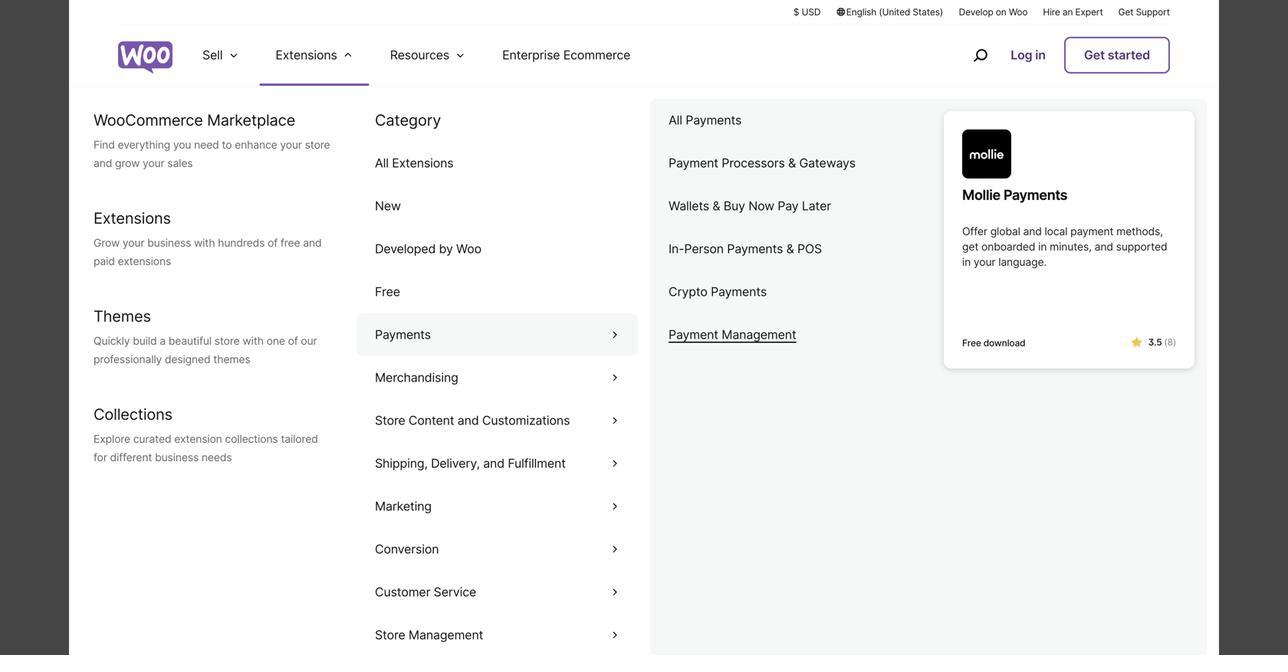 Task type: locate. For each thing, give the bounding box(es) containing it.
collections
[[94, 405, 172, 424]]

the
[[807, 218, 876, 276], [710, 447, 734, 467]]

0 vertical spatial get
[[1118, 7, 1134, 18]]

0 horizontal spatial started
[[632, 519, 688, 539]]

extensions button
[[257, 25, 372, 86]]

1 vertical spatial extensions
[[392, 156, 454, 171]]

get
[[1118, 7, 1134, 18], [1084, 48, 1105, 62], [601, 519, 628, 539]]

payments inside mollie payments link
[[1004, 187, 1067, 204]]

1 horizontal spatial you
[[676, 399, 703, 419]]

1 horizontal spatial with
[[243, 335, 264, 348]]

0 vertical spatial started
[[1108, 48, 1150, 62]]

and down woocommerce.
[[813, 423, 841, 443]]

0 vertical spatial business
[[147, 237, 191, 250]]

and
[[94, 157, 112, 170], [1023, 225, 1042, 238], [303, 237, 322, 250], [1095, 240, 1113, 253], [458, 413, 479, 428], [813, 423, 841, 443], [483, 456, 505, 471]]

sell button
[[184, 25, 257, 86]]

gateways
[[799, 156, 856, 171]]

2 horizontal spatial get
[[1118, 7, 1134, 18]]

0 vertical spatial payment
[[669, 156, 718, 171]]

0 vertical spatial you
[[173, 138, 191, 151]]

2 store from the top
[[375, 628, 405, 643]]

get support link
[[1118, 5, 1170, 18]]

1 horizontal spatial platform
[[621, 423, 683, 443]]

0 vertical spatial extensions
[[276, 48, 337, 62]]

all extensions link
[[357, 142, 638, 185]]

0 horizontal spatial management
[[409, 628, 483, 643]]

your down "get"
[[974, 256, 996, 269]]

started down get support
[[1108, 48, 1150, 62]]

management down service
[[409, 628, 483, 643]]

store inside find everything you need to enhance your store and grow your sales
[[305, 138, 330, 151]]

management
[[722, 327, 796, 342], [409, 628, 483, 643]]

1 horizontal spatial woo
[[1009, 7, 1028, 18]]

in right log on the top right of page
[[1035, 48, 1046, 62]]

0 horizontal spatial woocommerce
[[94, 111, 203, 130]]

& left gateways
[[788, 156, 796, 171]]

free down developed in the left top of the page
[[375, 284, 400, 299]]

with inside grow your business with hundreds of free and paid extensions
[[194, 237, 215, 250]]

store right enhance
[[305, 138, 330, 151]]

woocommerce inside woocommerce is the platform that grows with you
[[412, 218, 750, 276]]

1 horizontal spatial get started
[[1084, 48, 1150, 62]]

0 vertical spatial get started
[[1084, 48, 1150, 62]]

payment up wallets
[[669, 156, 718, 171]]

local
[[1045, 225, 1068, 238]]

store
[[375, 413, 405, 428], [375, 628, 405, 643]]

customer service
[[375, 585, 476, 600]]

payments up processors
[[686, 113, 742, 128]]

build down based
[[475, 447, 511, 467]]

with left hundreds
[[194, 237, 215, 250]]

developers
[[846, 423, 927, 443]]

management inside button
[[409, 628, 483, 643]]

started inside service navigation menu element
[[1108, 48, 1150, 62]]

0 vertical spatial free
[[375, 284, 400, 299]]

0 horizontal spatial with
[[194, 237, 215, 250]]

crypto
[[669, 284, 708, 299]]

1 vertical spatial business
[[155, 451, 199, 464]]

payment down crypto
[[669, 327, 718, 342]]

1 horizontal spatial free
[[962, 338, 981, 349]]

management for store management
[[409, 628, 483, 643]]

for down explore
[[94, 451, 107, 464]]

the down helps
[[710, 447, 734, 467]]

1 horizontal spatial management
[[722, 327, 796, 342]]

0 horizontal spatial build
[[133, 335, 157, 348]]

0 horizontal spatial extensions
[[94, 209, 171, 228]]

0 vertical spatial store
[[375, 413, 405, 428]]

the inside no matter what success looks like for you, you can do it with woocommerce. our wordpress-based ecommerce platform helps merchants and developers build successful businesses for the long term.
[[710, 447, 734, 467]]

payments inside all payments link
[[686, 113, 742, 128]]

0 vertical spatial management
[[722, 327, 796, 342]]

2 horizontal spatial with
[[775, 399, 807, 419]]

0 horizontal spatial get started link
[[580, 507, 708, 551]]

0 horizontal spatial platform
[[433, 265, 616, 323]]

started down businesses
[[632, 519, 688, 539]]

business inside 'explore curated extension collections tailored for different business needs'
[[155, 451, 199, 464]]

2 horizontal spatial extensions
[[392, 156, 454, 171]]

payments inside in-person payments & pos link
[[727, 242, 783, 256]]

needs
[[202, 451, 232, 464]]

1 horizontal spatial get
[[1084, 48, 1105, 62]]

search image
[[968, 43, 992, 67]]

get started link down businesses
[[580, 507, 708, 551]]

supported
[[1116, 240, 1167, 253]]

8
[[1167, 337, 1173, 348]]

0 horizontal spatial for
[[94, 451, 107, 464]]

1 horizontal spatial extensions
[[276, 48, 337, 62]]

and inside grow your business with hundreds of free and paid extensions
[[303, 237, 322, 250]]

based
[[479, 423, 525, 443]]

1 horizontal spatial build
[[475, 447, 511, 467]]

1 horizontal spatial started
[[1108, 48, 1150, 62]]

0 vertical spatial in
[[1035, 48, 1046, 62]]

1 vertical spatial build
[[475, 447, 511, 467]]

quickly
[[94, 335, 130, 348]]

and inside no matter what success looks like for you, you can do it with woocommerce. our wordpress-based ecommerce platform helps merchants and developers build successful businesses for the long term.
[[813, 423, 841, 443]]

store content and customizations
[[375, 413, 570, 428]]

get started down businesses
[[601, 519, 688, 539]]

payments up the local
[[1004, 187, 1067, 204]]

platform
[[433, 265, 616, 323], [621, 423, 683, 443]]

pos
[[797, 242, 822, 256]]

with right it
[[775, 399, 807, 419]]

2 payment from the top
[[669, 327, 718, 342]]

0 vertical spatial the
[[807, 218, 876, 276]]

get left support
[[1118, 7, 1134, 18]]

enhance
[[235, 138, 277, 151]]

0 horizontal spatial of
[[268, 237, 278, 250]]

free
[[375, 284, 400, 299], [962, 338, 981, 349]]

helps
[[687, 423, 727, 443]]

with
[[194, 237, 215, 250], [243, 335, 264, 348], [775, 399, 807, 419]]

payments for all payments
[[686, 113, 742, 128]]

get down expert
[[1084, 48, 1105, 62]]

1 vertical spatial free
[[962, 338, 981, 349]]

1 payment from the top
[[669, 156, 718, 171]]

1 horizontal spatial woocommerce
[[412, 218, 750, 276]]

1 vertical spatial woo
[[456, 242, 481, 256]]

wallets
[[669, 199, 709, 214]]

long term.
[[739, 447, 813, 467]]

woo for develop on woo
[[1009, 7, 1028, 18]]

all payments link
[[650, 99, 932, 142]]

with you
[[552, 312, 736, 370]]

1 vertical spatial all
[[375, 156, 389, 171]]

0 horizontal spatial all
[[375, 156, 389, 171]]

0 vertical spatial platform
[[433, 265, 616, 323]]

conversion
[[375, 542, 439, 557]]

the down "later"
[[807, 218, 876, 276]]

0 horizontal spatial store
[[214, 335, 240, 348]]

0 vertical spatial build
[[133, 335, 157, 348]]

woocommerce for woocommerce marketplace
[[94, 111, 203, 130]]

get started link down get support
[[1064, 37, 1170, 74]]

0 vertical spatial &
[[788, 156, 796, 171]]

what
[[438, 399, 474, 419]]

& left pos
[[786, 242, 794, 256]]

1 horizontal spatial all
[[669, 113, 682, 128]]

3.5
[[1148, 337, 1162, 348]]

1 vertical spatial of
[[288, 335, 298, 348]]

for down helps
[[685, 447, 706, 467]]

enterprise
[[502, 48, 560, 62]]

get started link
[[1064, 37, 1170, 74], [580, 507, 708, 551]]

get for the get started "link" inside service navigation menu element
[[1084, 48, 1105, 62]]

get support
[[1118, 7, 1170, 18]]

of left our
[[288, 335, 298, 348]]

0 horizontal spatial get
[[601, 519, 628, 539]]

paid
[[94, 255, 115, 268]]

in-person payments & pos
[[669, 242, 822, 256]]

0 vertical spatial all
[[669, 113, 682, 128]]

1 store from the top
[[375, 413, 405, 428]]

0 horizontal spatial get started
[[601, 519, 688, 539]]

2 vertical spatial with
[[775, 399, 807, 419]]

0 horizontal spatial free
[[375, 284, 400, 299]]

1 horizontal spatial the
[[807, 218, 876, 276]]

0 vertical spatial woo
[[1009, 7, 1028, 18]]

your right enhance
[[280, 138, 302, 151]]

woo for developed by woo
[[456, 242, 481, 256]]

buy
[[724, 199, 745, 214]]

get started down get support
[[1084, 48, 1150, 62]]

1 horizontal spatial of
[[288, 335, 298, 348]]

0 horizontal spatial the
[[710, 447, 734, 467]]

you inside no matter what success looks like for you, you can do it with woocommerce. our wordpress-based ecommerce platform helps merchants and developers build successful businesses for the long term.
[[676, 399, 703, 419]]

1 vertical spatial get
[[1084, 48, 1105, 62]]

2 vertical spatial get
[[601, 519, 628, 539]]

1 vertical spatial the
[[710, 447, 734, 467]]

store up themes
[[214, 335, 240, 348]]

0 horizontal spatial you
[[173, 138, 191, 151]]

1 vertical spatial store
[[214, 335, 240, 348]]

in down the local
[[1038, 240, 1047, 253]]

and down find
[[94, 157, 112, 170]]

0 vertical spatial store
[[305, 138, 330, 151]]

business down extension
[[155, 451, 199, 464]]

extensions
[[276, 48, 337, 62], [392, 156, 454, 171], [94, 209, 171, 228]]

new
[[375, 199, 401, 214]]

now
[[748, 199, 774, 214]]

get started
[[1084, 48, 1150, 62], [601, 519, 688, 539]]

get for get support link on the top of the page
[[1118, 7, 1134, 18]]

1 vertical spatial you
[[676, 399, 703, 419]]

crypto payments link
[[650, 271, 932, 314]]

get inside service navigation menu element
[[1084, 48, 1105, 62]]

in down "get"
[[962, 256, 971, 269]]

resources
[[390, 48, 449, 62]]

1 vertical spatial get started link
[[580, 507, 708, 551]]

1 vertical spatial woocommerce
[[412, 218, 750, 276]]

merchandising
[[375, 370, 458, 385]]

professionally
[[94, 353, 162, 366]]

of left free
[[268, 237, 278, 250]]

category
[[375, 111, 441, 130]]

your up extensions
[[123, 237, 144, 250]]

build
[[133, 335, 157, 348], [475, 447, 511, 467]]

and inside find everything you need to enhance your store and grow your sales
[[94, 157, 112, 170]]

you
[[173, 138, 191, 151], [676, 399, 703, 419]]

payments inside crypto payments link
[[711, 284, 767, 299]]

1 vertical spatial with
[[243, 335, 264, 348]]

store left the content
[[375, 413, 405, 428]]

store down customer
[[375, 628, 405, 643]]

of inside grow your business with hundreds of free and paid extensions
[[268, 237, 278, 250]]

1 vertical spatial payment
[[669, 327, 718, 342]]

get down businesses
[[601, 519, 628, 539]]

payments up payment management
[[711, 284, 767, 299]]

tailored
[[281, 433, 318, 446]]

0 vertical spatial of
[[268, 237, 278, 250]]

0 vertical spatial woocommerce
[[94, 111, 203, 130]]

all
[[669, 113, 682, 128], [375, 156, 389, 171]]

free left download
[[962, 338, 981, 349]]

develop on woo link
[[959, 5, 1028, 18]]

management down grows
[[722, 327, 796, 342]]

on
[[996, 7, 1006, 18]]

woo right by
[[456, 242, 481, 256]]

conversion button
[[357, 528, 638, 571]]

states)
[[913, 7, 943, 18]]

customer service button
[[357, 571, 638, 614]]

business up extensions
[[147, 237, 191, 250]]

for right like
[[616, 399, 636, 419]]

1 vertical spatial management
[[409, 628, 483, 643]]

merchants
[[731, 423, 809, 443]]

find everything you need to enhance your store and grow your sales
[[94, 138, 330, 170]]

all extensions
[[375, 156, 454, 171]]

0 vertical spatial get started link
[[1064, 37, 1170, 74]]

collections
[[225, 433, 278, 446]]

you up helps
[[676, 399, 703, 419]]

0 horizontal spatial woo
[[456, 242, 481, 256]]

)
[[1173, 337, 1176, 348]]

you inside find everything you need to enhance your store and grow your sales
[[173, 138, 191, 151]]

1 horizontal spatial store
[[305, 138, 330, 151]]

customer
[[375, 585, 430, 600]]

1 vertical spatial platform
[[621, 423, 683, 443]]

& left buy
[[713, 199, 720, 214]]

woocommerce for woocommerce is the platform that grows with you
[[412, 218, 750, 276]]

build left a
[[133, 335, 157, 348]]

payments down the wallets & buy now pay later
[[727, 242, 783, 256]]

developed by woo
[[375, 242, 481, 256]]

store management button
[[357, 614, 638, 656]]

payments
[[686, 113, 742, 128], [1004, 187, 1067, 204], [727, 242, 783, 256], [711, 284, 767, 299], [375, 327, 431, 342]]

log in link
[[1005, 38, 1052, 72]]

for
[[616, 399, 636, 419], [685, 447, 706, 467], [94, 451, 107, 464]]

payment management link
[[650, 314, 932, 357]]

0 vertical spatial with
[[194, 237, 215, 250]]

1 vertical spatial store
[[375, 628, 405, 643]]

english (united states) button
[[836, 5, 944, 18]]

in-
[[669, 242, 684, 256]]

with left one
[[243, 335, 264, 348]]

woo right on in the top of the page
[[1009, 7, 1028, 18]]

and right free
[[303, 237, 322, 250]]

download
[[984, 338, 1026, 349]]

1 horizontal spatial get started link
[[1064, 37, 1170, 74]]

and down based
[[483, 456, 505, 471]]

you up sales
[[173, 138, 191, 151]]



Task type: vqa. For each thing, say whether or not it's contained in the screenshot.
100+
no



Task type: describe. For each thing, give the bounding box(es) containing it.
payment management
[[669, 327, 796, 342]]

payment
[[1070, 225, 1114, 238]]

enterprise ecommerce
[[502, 48, 630, 62]]

in-person payments & pos link
[[650, 228, 932, 271]]

is
[[762, 218, 795, 276]]

payment processors & gateways
[[669, 156, 856, 171]]

the inside woocommerce is the platform that grows with you
[[807, 218, 876, 276]]

methods,
[[1117, 225, 1163, 238]]

payment for payment management
[[669, 327, 718, 342]]

person
[[684, 242, 724, 256]]

mollie
[[962, 187, 1000, 204]]

store content and customizations button
[[357, 399, 638, 442]]

offer
[[962, 225, 988, 238]]

crypto payments
[[669, 284, 767, 299]]

hire an expert link
[[1043, 5, 1103, 18]]

marketplace
[[207, 111, 295, 130]]

hundreds
[[218, 237, 265, 250]]

expert
[[1075, 7, 1103, 18]]

extension
[[174, 433, 222, 446]]

business inside grow your business with hundreds of free and paid extensions
[[147, 237, 191, 250]]

in inside the log in link
[[1035, 48, 1046, 62]]

free for free download
[[962, 338, 981, 349]]

payments for crypto payments
[[711, 284, 767, 299]]

store inside quickly build a beautiful store with one of our professionally designed themes
[[214, 335, 240, 348]]

platform inside no matter what success looks like for you, you can do it with woocommerce. our wordpress-based ecommerce platform helps merchants and developers build successful businesses for the long term.
[[621, 423, 683, 443]]

our
[[301, 335, 317, 348]]

free link
[[357, 271, 638, 314]]

all for all payments
[[669, 113, 682, 128]]

log
[[1011, 48, 1032, 62]]

service
[[434, 585, 476, 600]]

onboarded
[[981, 240, 1035, 253]]

themes
[[94, 307, 151, 326]]

your inside grow your business with hundreds of free and paid extensions
[[123, 237, 144, 250]]

one
[[267, 335, 285, 348]]

sales
[[167, 157, 193, 170]]

payments for mollie payments
[[1004, 187, 1067, 204]]

it
[[761, 399, 771, 419]]

payments up merchandising
[[375, 327, 431, 342]]

explore curated extension collections tailored for different business needs
[[94, 433, 318, 464]]

everything
[[118, 138, 170, 151]]

marketing button
[[357, 485, 638, 528]]

themes
[[213, 353, 250, 366]]

1 vertical spatial in
[[1038, 240, 1047, 253]]

offer global and local payment methods, get onboarded in minutes, and supported in your language.
[[962, 225, 1167, 269]]

beautiful
[[168, 335, 212, 348]]

looks
[[543, 399, 582, 419]]

woocommerce image
[[118, 41, 173, 74]]

customizations
[[482, 413, 570, 428]]

$ usd button
[[794, 5, 821, 18]]

find
[[94, 138, 115, 151]]

(
[[1164, 337, 1167, 348]]

with inside no matter what success looks like for you, you can do it with woocommerce. our wordpress-based ecommerce platform helps merchants and developers build successful businesses for the long term.
[[775, 399, 807, 419]]

store for store management
[[375, 628, 405, 643]]

log in
[[1011, 48, 1046, 62]]

get started link inside service navigation menu element
[[1064, 37, 1170, 74]]

to
[[222, 138, 232, 151]]

merchandising button
[[357, 357, 638, 399]]

your down everything
[[143, 157, 165, 170]]

service navigation menu element
[[940, 30, 1170, 80]]

ecommerce
[[529, 423, 616, 443]]

payment for payment processors & gateways
[[669, 156, 718, 171]]

designed
[[165, 353, 210, 366]]

no matter what success looks like for you, you can do it with woocommerce. our wordpress-based ecommerce platform helps merchants and developers build successful businesses for the long term.
[[359, 399, 929, 467]]

content
[[409, 413, 454, 428]]

of inside quickly build a beautiful store with one of our professionally designed themes
[[288, 335, 298, 348]]

grow
[[94, 237, 120, 250]]

2 vertical spatial &
[[786, 242, 794, 256]]

delivery,
[[431, 456, 480, 471]]

$ usd
[[794, 7, 821, 18]]

all for all extensions
[[375, 156, 389, 171]]

enterprise ecommerce link
[[484, 25, 649, 86]]

and down payment in the right top of the page
[[1095, 240, 1113, 253]]

resources button
[[372, 25, 484, 86]]

matter
[[385, 399, 433, 419]]

develop
[[959, 7, 993, 18]]

businesses
[[598, 447, 681, 467]]

shipping,
[[375, 456, 428, 471]]

2 horizontal spatial for
[[685, 447, 706, 467]]

woocommerce.
[[811, 399, 929, 419]]

build inside no matter what success looks like for you, you can do it with woocommerce. our wordpress-based ecommerce platform helps merchants and developers build successful businesses for the long term.
[[475, 447, 511, 467]]

english (united states)
[[846, 7, 943, 18]]

processors
[[722, 156, 785, 171]]

wordpress-
[[392, 423, 479, 443]]

global
[[990, 225, 1020, 238]]

all payments
[[669, 113, 742, 128]]

successful
[[515, 447, 594, 467]]

2 vertical spatial extensions
[[94, 209, 171, 228]]

and left based
[[458, 413, 479, 428]]

need
[[194, 138, 219, 151]]

free for free
[[375, 284, 400, 299]]

mollie payments link
[[962, 185, 1067, 205]]

new link
[[357, 185, 638, 228]]

1 horizontal spatial for
[[616, 399, 636, 419]]

2 vertical spatial in
[[962, 256, 971, 269]]

support
[[1136, 7, 1170, 18]]

sell
[[202, 48, 223, 62]]

1 vertical spatial get started
[[601, 519, 688, 539]]

hire an expert
[[1043, 7, 1103, 18]]

by
[[439, 242, 453, 256]]

mollie payments
[[962, 187, 1067, 204]]

extensions
[[118, 255, 171, 268]]

different
[[110, 451, 152, 464]]

your inside offer global and local payment methods, get onboarded in minutes, and supported in your language.
[[974, 256, 996, 269]]

get started inside service navigation menu element
[[1084, 48, 1150, 62]]

minutes,
[[1050, 240, 1092, 253]]

get
[[962, 240, 979, 253]]

3.5 ( 8 )
[[1148, 337, 1176, 348]]

extensions inside button
[[276, 48, 337, 62]]

no
[[359, 399, 380, 419]]

platform inside woocommerce is the platform that grows with you
[[433, 265, 616, 323]]

marketing
[[375, 499, 432, 514]]

management for payment management
[[722, 327, 796, 342]]

store for store content and customizations
[[375, 413, 405, 428]]

shipping, delivery, and fulfillment
[[375, 456, 566, 471]]

with inside quickly build a beautiful store with one of our professionally designed themes
[[243, 335, 264, 348]]

wallets & buy now pay later
[[669, 199, 831, 214]]

1 vertical spatial &
[[713, 199, 720, 214]]

and left the local
[[1023, 225, 1042, 238]]

build inside quickly build a beautiful store with one of our professionally designed themes
[[133, 335, 157, 348]]

curated
[[133, 433, 171, 446]]

quickly build a beautiful store with one of our professionally designed themes
[[94, 335, 317, 366]]

for inside 'explore curated extension collections tailored for different business needs'
[[94, 451, 107, 464]]

1 vertical spatial started
[[632, 519, 688, 539]]



